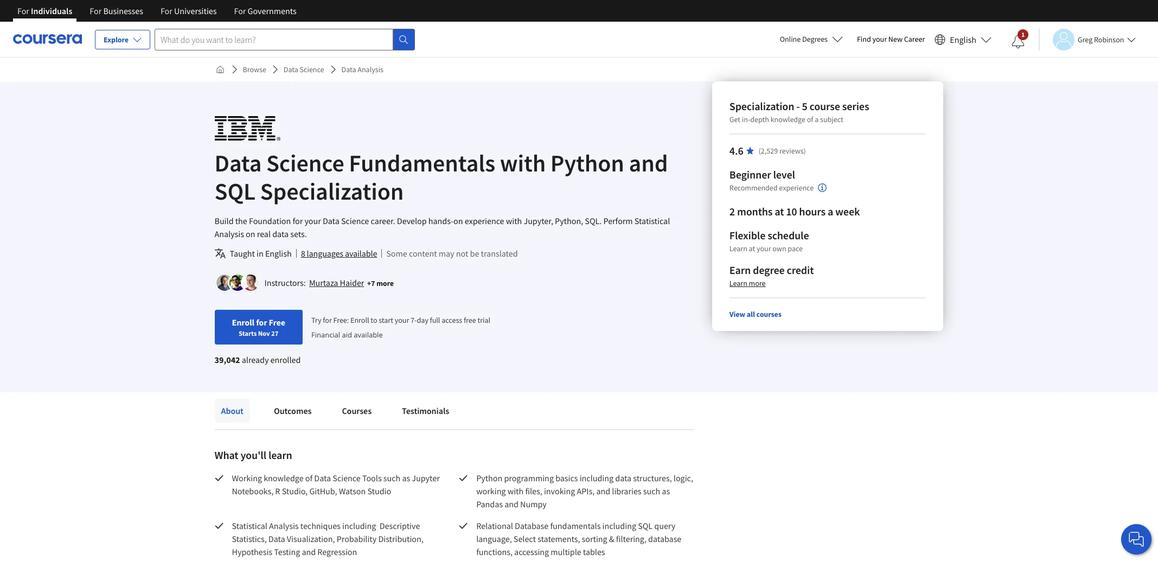Task type: describe. For each thing, give the bounding box(es) containing it.
language,
[[477, 533, 512, 544]]

knowledge inside specialization - 5 course series get in-depth knowledge of a subject
[[771, 115, 806, 124]]

greg robinson
[[1078, 34, 1125, 44]]

what
[[215, 448, 238, 462]]

for for individuals
[[17, 5, 29, 16]]

your inside flexible schedule learn at your own pace
[[757, 244, 771, 253]]

python inside python programming basics including data structures, logic, working with files, invoking apis, and libraries such as pandas and numpy
[[477, 473, 503, 484]]

tools
[[362, 473, 382, 484]]

7-
[[411, 315, 417, 325]]

perform
[[604, 215, 633, 226]]

science inside build the foundation for your data science career. develop hands-on experience with jupyter, python, sql. perform statistical analysis on real data sets.
[[341, 215, 369, 226]]

data inside working knowledge of data science tools such as jupyter notebooks, r studio, github, watson studio
[[314, 473, 331, 484]]

relational
[[477, 520, 513, 531]]

knowledge inside working knowledge of data science tools such as jupyter notebooks, r studio, github, watson studio
[[264, 473, 304, 484]]

for businesses
[[90, 5, 143, 16]]

explore button
[[95, 30, 150, 49]]

find
[[857, 34, 871, 44]]

including for fundamentals
[[603, 520, 637, 531]]

analysis for data analysis
[[358, 65, 384, 74]]

enroll inside enroll for free starts nov 27
[[232, 317, 255, 328]]

logic,
[[674, 473, 693, 484]]

chat with us image
[[1128, 531, 1146, 548]]

data science
[[284, 65, 324, 74]]

query
[[655, 520, 676, 531]]

r
[[275, 486, 280, 497]]

statistical inside statistical analysis techniques including  descriptive statistics, data visualization, probability distribution, hypothesis testing and regression
[[232, 520, 268, 531]]

course
[[810, 99, 841, 113]]

statistical analysis techniques including  descriptive statistics, data visualization, probability distribution, hypothesis testing and regression
[[232, 520, 425, 557]]

data science link
[[279, 60, 329, 79]]

your inside find your new career link
[[873, 34, 887, 44]]

select
[[514, 533, 536, 544]]

for for governments
[[234, 5, 246, 16]]

learn inside flexible schedule learn at your own pace
[[730, 244, 748, 253]]

instructors:
[[265, 277, 306, 288]]

joseph santarcangelo image
[[242, 275, 259, 291]]

your inside try for free: enroll to start your 7-day full access free trial financial aid available
[[395, 315, 409, 325]]

database
[[515, 520, 549, 531]]

enrolled
[[271, 354, 301, 365]]

free
[[464, 315, 476, 325]]

home image
[[216, 65, 224, 74]]

for for enroll for free
[[256, 317, 267, 328]]

including for techniques
[[342, 520, 376, 531]]

data science fundamentals with python and sql specialization
[[215, 148, 668, 206]]

week
[[836, 205, 860, 218]]

a inside specialization - 5 course series get in-depth knowledge of a subject
[[815, 115, 819, 124]]

2 months at 10 hours a week
[[730, 205, 860, 218]]

about link
[[215, 399, 250, 423]]

learn
[[269, 448, 292, 462]]

data analysis link
[[337, 60, 388, 79]]

ibm image
[[215, 116, 280, 141]]

outcomes link
[[267, 399, 318, 423]]

39,042
[[215, 354, 240, 365]]

about
[[221, 405, 244, 416]]

courses
[[342, 405, 372, 416]]

studio,
[[282, 486, 308, 497]]

try for free: enroll to start your 7-day full access free trial financial aid available
[[311, 315, 491, 340]]

descriptive
[[380, 520, 420, 531]]

notebooks,
[[232, 486, 274, 497]]

watson
[[339, 486, 366, 497]]

27
[[271, 329, 279, 338]]

1 button
[[1003, 29, 1034, 55]]

enroll inside try for free: enroll to start your 7-day full access free trial financial aid available
[[351, 315, 369, 325]]

earn
[[730, 263, 751, 277]]

statements,
[[538, 533, 580, 544]]

murtaza
[[309, 277, 338, 288]]

python programming basics including data structures, logic, working with files, invoking apis, and libraries such as pandas and numpy
[[477, 473, 695, 510]]

data down what do you want to learn? text field on the top of page
[[284, 65, 298, 74]]

translated
[[481, 248, 518, 259]]

browse link
[[239, 60, 271, 79]]

0 vertical spatial at
[[775, 205, 784, 218]]

view all courses
[[730, 309, 782, 319]]

of inside specialization - 5 course series get in-depth knowledge of a subject
[[807, 115, 814, 124]]

own
[[773, 244, 787, 253]]

as inside working knowledge of data science tools such as jupyter notebooks, r studio, github, watson studio
[[402, 473, 410, 484]]

robinson
[[1095, 34, 1125, 44]]

fundamentals
[[550, 520, 601, 531]]

1 horizontal spatial experience
[[779, 183, 814, 193]]

learn inside earn degree credit learn more
[[730, 278, 748, 288]]

8 languages available
[[301, 248, 377, 259]]

flexible
[[730, 228, 766, 242]]

not
[[456, 248, 469, 259]]

trial
[[478, 315, 491, 325]]

banner navigation
[[9, 0, 305, 22]]

pace
[[788, 244, 803, 253]]

available inside try for free: enroll to start your 7-day full access free trial financial aid available
[[354, 330, 383, 340]]

statistical inside build the foundation for your data science career. develop hands-on experience with jupyter, python, sql. perform statistical analysis on real data sets.
[[635, 215, 670, 226]]

courses link
[[336, 399, 378, 423]]

specialization inside data science fundamentals with python and sql specialization
[[260, 176, 404, 206]]

find your new career link
[[852, 33, 931, 46]]

experience inside build the foundation for your data science career. develop hands-on experience with jupyter, python, sql. perform statistical analysis on real data sets.
[[465, 215, 504, 226]]

your inside build the foundation for your data science career. develop hands-on experience with jupyter, python, sql. perform statistical analysis on real data sets.
[[305, 215, 321, 226]]

find your new career
[[857, 34, 925, 44]]

science inside working knowledge of data science tools such as jupyter notebooks, r studio, github, watson studio
[[333, 473, 361, 484]]

libraries
[[612, 486, 642, 497]]

1 horizontal spatial a
[[828, 205, 834, 218]]

all
[[747, 309, 755, 319]]

full
[[430, 315, 440, 325]]

statistics,
[[232, 533, 267, 544]]

python inside data science fundamentals with python and sql specialization
[[551, 148, 625, 178]]

including for basics
[[580, 473, 614, 484]]

career.
[[371, 215, 395, 226]]

recommended
[[730, 183, 778, 193]]

show notifications image
[[1012, 35, 1025, 48]]

with inside python programming basics including data structures, logic, working with files, invoking apis, and libraries such as pandas and numpy
[[508, 486, 524, 497]]

of inside working knowledge of data science tools such as jupyter notebooks, r studio, github, watson studio
[[305, 473, 313, 484]]

testing
[[274, 546, 300, 557]]

(2,529
[[759, 146, 778, 156]]

access
[[442, 315, 462, 325]]

specialization inside specialization - 5 course series get in-depth knowledge of a subject
[[730, 99, 795, 113]]

for individuals
[[17, 5, 72, 16]]

starts
[[239, 329, 257, 338]]

What do you want to learn? text field
[[155, 28, 393, 50]]

&
[[609, 533, 615, 544]]

new
[[889, 34, 903, 44]]

to
[[371, 315, 377, 325]]

for for try for free: enroll to start your 7-day full access free trial
[[323, 315, 332, 325]]

1 vertical spatial english
[[265, 248, 292, 259]]

relational database fundamentals including sql query language, select statements, sorting & filtering, database functions, accessing multiple tables
[[477, 520, 684, 557]]

businesses
[[103, 5, 143, 16]]

information about difficulty level pre-requisites. image
[[818, 183, 827, 192]]



Task type: vqa. For each thing, say whether or not it's contained in the screenshot.
the rightmost IT
no



Task type: locate. For each thing, give the bounding box(es) containing it.
1
[[1022, 30, 1025, 39]]

github,
[[310, 486, 337, 497]]

sorting
[[582, 533, 608, 544]]

for for businesses
[[90, 5, 102, 16]]

0 vertical spatial as
[[402, 473, 410, 484]]

jupyter
[[412, 473, 440, 484]]

as left jupyter
[[402, 473, 410, 484]]

including inside statistical analysis techniques including  descriptive statistics, data visualization, probability distribution, hypothesis testing and regression
[[342, 520, 376, 531]]

analysis for statistical analysis techniques including  descriptive statistics, data visualization, probability distribution, hypothesis testing and regression
[[269, 520, 299, 531]]

the
[[235, 215, 247, 226]]

analysis inside statistical analysis techniques including  descriptive statistics, data visualization, probability distribution, hypothesis testing and regression
[[269, 520, 299, 531]]

0 vertical spatial available
[[345, 248, 377, 259]]

as down structures,
[[662, 486, 670, 497]]

39,042 already enrolled
[[215, 354, 301, 365]]

browse
[[243, 65, 266, 74]]

nov
[[258, 329, 270, 338]]

taught in english
[[230, 248, 292, 259]]

2 vertical spatial analysis
[[269, 520, 299, 531]]

0 horizontal spatial knowledge
[[264, 473, 304, 484]]

1 more from the left
[[377, 278, 394, 288]]

enroll up starts
[[232, 317, 255, 328]]

for left businesses
[[90, 5, 102, 16]]

1 vertical spatial such
[[643, 486, 661, 497]]

recommended experience
[[730, 183, 814, 193]]

haider
[[340, 277, 364, 288]]

online degrees button
[[771, 27, 852, 51]]

more down degree
[[749, 278, 766, 288]]

0 horizontal spatial at
[[749, 244, 756, 253]]

such up studio
[[384, 473, 401, 484]]

2 more from the left
[[749, 278, 766, 288]]

1 horizontal spatial python
[[551, 148, 625, 178]]

pandas
[[477, 499, 503, 510]]

1 vertical spatial of
[[305, 473, 313, 484]]

0 horizontal spatial on
[[246, 228, 255, 239]]

beginner level
[[730, 168, 795, 181]]

languages
[[307, 248, 343, 259]]

for
[[293, 215, 303, 226], [323, 315, 332, 325], [256, 317, 267, 328]]

your up sets. on the left of page
[[305, 215, 321, 226]]

of down 5
[[807, 115, 814, 124]]

for for universities
[[161, 5, 172, 16]]

for inside build the foundation for your data science career. develop hands-on experience with jupyter, python, sql. perform statistical analysis on real data sets.
[[293, 215, 303, 226]]

data inside build the foundation for your data science career. develop hands-on experience with jupyter, python, sql. perform statistical analysis on real data sets.
[[323, 215, 340, 226]]

testimonials link
[[396, 399, 456, 423]]

0 horizontal spatial more
[[377, 278, 394, 288]]

0 horizontal spatial english
[[265, 248, 292, 259]]

data right real
[[273, 228, 289, 239]]

sets.
[[290, 228, 307, 239]]

functions,
[[477, 546, 513, 557]]

3 for from the left
[[161, 5, 172, 16]]

0 vertical spatial english
[[950, 34, 977, 45]]

0 horizontal spatial for
[[256, 317, 267, 328]]

0 vertical spatial python
[[551, 148, 625, 178]]

free
[[269, 317, 285, 328]]

including up the probability at the left of the page
[[342, 520, 376, 531]]

a left 'subject'
[[815, 115, 819, 124]]

some content may not be translated
[[387, 248, 518, 259]]

1 horizontal spatial for
[[293, 215, 303, 226]]

data up github,
[[314, 473, 331, 484]]

1 horizontal spatial data
[[616, 473, 632, 484]]

1 vertical spatial available
[[354, 330, 383, 340]]

at left 10
[[775, 205, 784, 218]]

1 horizontal spatial sql
[[638, 520, 653, 531]]

degrees
[[803, 34, 828, 44]]

level
[[774, 168, 795, 181]]

1 horizontal spatial english
[[950, 34, 977, 45]]

science inside data science fundamentals with python and sql specialization
[[266, 148, 344, 178]]

1 vertical spatial a
[[828, 205, 834, 218]]

analysis inside build the foundation for your data science career. develop hands-on experience with jupyter, python, sql. perform statistical analysis on real data sets.
[[215, 228, 244, 239]]

python,
[[555, 215, 583, 226]]

data up languages
[[323, 215, 340, 226]]

2 horizontal spatial for
[[323, 315, 332, 325]]

your left own
[[757, 244, 771, 253]]

1 horizontal spatial as
[[662, 486, 670, 497]]

learn more link
[[730, 278, 766, 288]]

None search field
[[155, 28, 415, 50]]

english right career on the top of page
[[950, 34, 977, 45]]

data right data science
[[342, 65, 356, 74]]

1 learn from the top
[[730, 244, 748, 253]]

in-
[[742, 115, 751, 124]]

1 horizontal spatial on
[[454, 215, 463, 226]]

for inside enroll for free starts nov 27
[[256, 317, 267, 328]]

reviews)
[[780, 146, 806, 156]]

1 vertical spatial statistical
[[232, 520, 268, 531]]

with inside build the foundation for your data science career. develop hands-on experience with jupyter, python, sql. perform statistical analysis on real data sets.
[[506, 215, 522, 226]]

structures,
[[633, 473, 672, 484]]

statistical
[[635, 215, 670, 226], [232, 520, 268, 531]]

0 horizontal spatial specialization
[[260, 176, 404, 206]]

for left universities
[[161, 5, 172, 16]]

experience up be
[[465, 215, 504, 226]]

0 vertical spatial of
[[807, 115, 814, 124]]

coursera image
[[13, 31, 82, 48]]

in
[[257, 248, 264, 259]]

1 vertical spatial learn
[[730, 278, 748, 288]]

4 for from the left
[[234, 5, 246, 16]]

as
[[402, 473, 410, 484], [662, 486, 670, 497]]

0 horizontal spatial python
[[477, 473, 503, 484]]

experience down level
[[779, 183, 814, 193]]

data analysis
[[342, 65, 384, 74]]

build the foundation for your data science career. develop hands-on experience with jupyter, python, sql. perform statistical analysis on real data sets.
[[215, 215, 670, 239]]

0 vertical spatial on
[[454, 215, 463, 226]]

1 horizontal spatial knowledge
[[771, 115, 806, 124]]

-
[[797, 99, 800, 113]]

may
[[439, 248, 455, 259]]

0 vertical spatial sql
[[215, 176, 256, 206]]

data inside statistical analysis techniques including  descriptive statistics, data visualization, probability distribution, hypothesis testing and regression
[[269, 533, 285, 544]]

0 vertical spatial with
[[500, 148, 546, 178]]

data
[[273, 228, 289, 239], [616, 473, 632, 484]]

0 vertical spatial analysis
[[358, 65, 384, 74]]

greg robinson button
[[1039, 28, 1137, 50]]

murtaza haider link
[[309, 277, 364, 288]]

0 vertical spatial statistical
[[635, 215, 670, 226]]

basics
[[556, 473, 578, 484]]

sql up filtering, at the right bottom
[[638, 520, 653, 531]]

of up 'studio,'
[[305, 473, 313, 484]]

more for haider
[[377, 278, 394, 288]]

english inside button
[[950, 34, 977, 45]]

1 horizontal spatial enroll
[[351, 315, 369, 325]]

for inside try for free: enroll to start your 7-day full access free trial financial aid available
[[323, 315, 332, 325]]

your left '7-' on the left bottom of the page
[[395, 315, 409, 325]]

2 vertical spatial with
[[508, 486, 524, 497]]

0 vertical spatial data
[[273, 228, 289, 239]]

+7 more button
[[367, 278, 394, 289]]

on up not at the left top of page
[[454, 215, 463, 226]]

0 vertical spatial a
[[815, 115, 819, 124]]

flexible schedule learn at your own pace
[[730, 228, 809, 253]]

0 horizontal spatial as
[[402, 473, 410, 484]]

learn down earn
[[730, 278, 748, 288]]

and inside statistical analysis techniques including  descriptive statistics, data visualization, probability distribution, hypothesis testing and regression
[[302, 546, 316, 557]]

0 horizontal spatial statistical
[[232, 520, 268, 531]]

specialization up depth
[[730, 99, 795, 113]]

financial
[[311, 330, 340, 340]]

0 horizontal spatial a
[[815, 115, 819, 124]]

0 horizontal spatial of
[[305, 473, 313, 484]]

including up apis,
[[580, 473, 614, 484]]

apis,
[[577, 486, 595, 497]]

on left real
[[246, 228, 255, 239]]

for up sets. on the left of page
[[293, 215, 303, 226]]

1 vertical spatial python
[[477, 473, 503, 484]]

multiple
[[551, 546, 582, 557]]

knowledge down -
[[771, 115, 806, 124]]

knowledge up r
[[264, 473, 304, 484]]

1 horizontal spatial at
[[775, 205, 784, 218]]

1 vertical spatial data
[[616, 473, 632, 484]]

1 vertical spatial as
[[662, 486, 670, 497]]

1 horizontal spatial of
[[807, 115, 814, 124]]

1 vertical spatial experience
[[465, 215, 504, 226]]

2 learn from the top
[[730, 278, 748, 288]]

content
[[409, 248, 437, 259]]

a left week
[[828, 205, 834, 218]]

8
[[301, 248, 305, 259]]

1 vertical spatial specialization
[[260, 176, 404, 206]]

1 for from the left
[[17, 5, 29, 16]]

at
[[775, 205, 784, 218], [749, 244, 756, 253]]

specialization - 5 course series get in-depth knowledge of a subject
[[730, 99, 870, 124]]

(2,529 reviews)
[[759, 146, 806, 156]]

hours
[[800, 205, 826, 218]]

1 vertical spatial at
[[749, 244, 756, 253]]

taught
[[230, 248, 255, 259]]

what you'll learn
[[215, 448, 292, 462]]

enroll left to
[[351, 315, 369, 325]]

0 horizontal spatial such
[[384, 473, 401, 484]]

more inside instructors: murtaza haider +7 more
[[377, 278, 394, 288]]

specialization up sets. on the left of page
[[260, 176, 404, 206]]

+7
[[367, 278, 375, 288]]

including inside python programming basics including data structures, logic, working with files, invoking apis, and libraries such as pandas and numpy
[[580, 473, 614, 484]]

statistical right perform
[[635, 215, 670, 226]]

such inside python programming basics including data structures, logic, working with files, invoking apis, and libraries such as pandas and numpy
[[643, 486, 661, 497]]

invoking
[[544, 486, 575, 497]]

0 vertical spatial experience
[[779, 183, 814, 193]]

as inside python programming basics including data structures, logic, working with files, invoking apis, and libraries such as pandas and numpy
[[662, 486, 670, 497]]

numpy
[[520, 499, 547, 510]]

1 vertical spatial on
[[246, 228, 255, 239]]

such down structures,
[[643, 486, 661, 497]]

murtaza haider image
[[216, 275, 233, 291]]

0 vertical spatial specialization
[[730, 99, 795, 113]]

1 horizontal spatial such
[[643, 486, 661, 497]]

such inside working knowledge of data science tools such as jupyter notebooks, r studio, github, watson studio
[[384, 473, 401, 484]]

english right in
[[265, 248, 292, 259]]

some
[[387, 248, 407, 259]]

and inside data science fundamentals with python and sql specialization
[[629, 148, 668, 178]]

sql inside relational database fundamentals including sql query language, select statements, sorting & filtering, database functions, accessing multiple tables
[[638, 520, 653, 531]]

0 horizontal spatial analysis
[[215, 228, 244, 239]]

sql up the
[[215, 176, 256, 206]]

foundation
[[249, 215, 291, 226]]

1 vertical spatial knowledge
[[264, 473, 304, 484]]

with inside data science fundamentals with python and sql specialization
[[500, 148, 546, 178]]

0 horizontal spatial enroll
[[232, 317, 255, 328]]

beginner
[[730, 168, 771, 181]]

at down flexible
[[749, 244, 756, 253]]

individuals
[[31, 5, 72, 16]]

0 horizontal spatial sql
[[215, 176, 256, 206]]

0 horizontal spatial experience
[[465, 215, 504, 226]]

working
[[477, 486, 506, 497]]

depth
[[751, 115, 769, 124]]

data inside python programming basics including data structures, logic, working with files, invoking apis, and libraries such as pandas and numpy
[[616, 473, 632, 484]]

data up libraries
[[616, 473, 632, 484]]

for right try
[[323, 315, 332, 325]]

learn down flexible
[[730, 244, 748, 253]]

more right +7
[[377, 278, 394, 288]]

1 horizontal spatial specialization
[[730, 99, 795, 113]]

1 horizontal spatial statistical
[[635, 215, 670, 226]]

statistical up statistics,
[[232, 520, 268, 531]]

free:
[[334, 315, 349, 325]]

romeo kienzler image
[[229, 275, 246, 291]]

data inside data science fundamentals with python and sql specialization
[[215, 148, 262, 178]]

0 vertical spatial knowledge
[[771, 115, 806, 124]]

programming
[[504, 473, 554, 484]]

1 horizontal spatial analysis
[[269, 520, 299, 531]]

for up nov
[[256, 317, 267, 328]]

4.6
[[730, 144, 744, 157]]

available inside button
[[345, 248, 377, 259]]

data inside build the foundation for your data science career. develop hands-on experience with jupyter, python, sql. perform statistical analysis on real data sets.
[[273, 228, 289, 239]]

for governments
[[234, 5, 297, 16]]

at inside flexible schedule learn at your own pace
[[749, 244, 756, 253]]

more inside earn degree credit learn more
[[749, 278, 766, 288]]

0 vertical spatial learn
[[730, 244, 748, 253]]

for left governments
[[234, 5, 246, 16]]

explore
[[104, 35, 129, 44]]

real
[[257, 228, 271, 239]]

subject
[[821, 115, 844, 124]]

1 horizontal spatial more
[[749, 278, 766, 288]]

including inside relational database fundamentals including sql query language, select statements, sorting & filtering, database functions, accessing multiple tables
[[603, 520, 637, 531]]

1 vertical spatial with
[[506, 215, 522, 226]]

data down ibm "image" at top left
[[215, 148, 262, 178]]

day
[[417, 315, 429, 325]]

2 horizontal spatial analysis
[[358, 65, 384, 74]]

be
[[470, 248, 479, 259]]

knowledge
[[771, 115, 806, 124], [264, 473, 304, 484]]

sql inside data science fundamentals with python and sql specialization
[[215, 176, 256, 206]]

a
[[815, 115, 819, 124], [828, 205, 834, 218]]

0 horizontal spatial data
[[273, 228, 289, 239]]

hypothesis
[[232, 546, 272, 557]]

financial aid available button
[[311, 330, 383, 340]]

including up &
[[603, 520, 637, 531]]

series
[[843, 99, 870, 113]]

1 vertical spatial sql
[[638, 520, 653, 531]]

files,
[[526, 486, 543, 497]]

2
[[730, 205, 735, 218]]

2 for from the left
[[90, 5, 102, 16]]

1 vertical spatial analysis
[[215, 228, 244, 239]]

available down to
[[354, 330, 383, 340]]

more for credit
[[749, 278, 766, 288]]

available up haider
[[345, 248, 377, 259]]

your right find
[[873, 34, 887, 44]]

for left individuals
[[17, 5, 29, 16]]

data up testing
[[269, 533, 285, 544]]

0 vertical spatial such
[[384, 473, 401, 484]]



